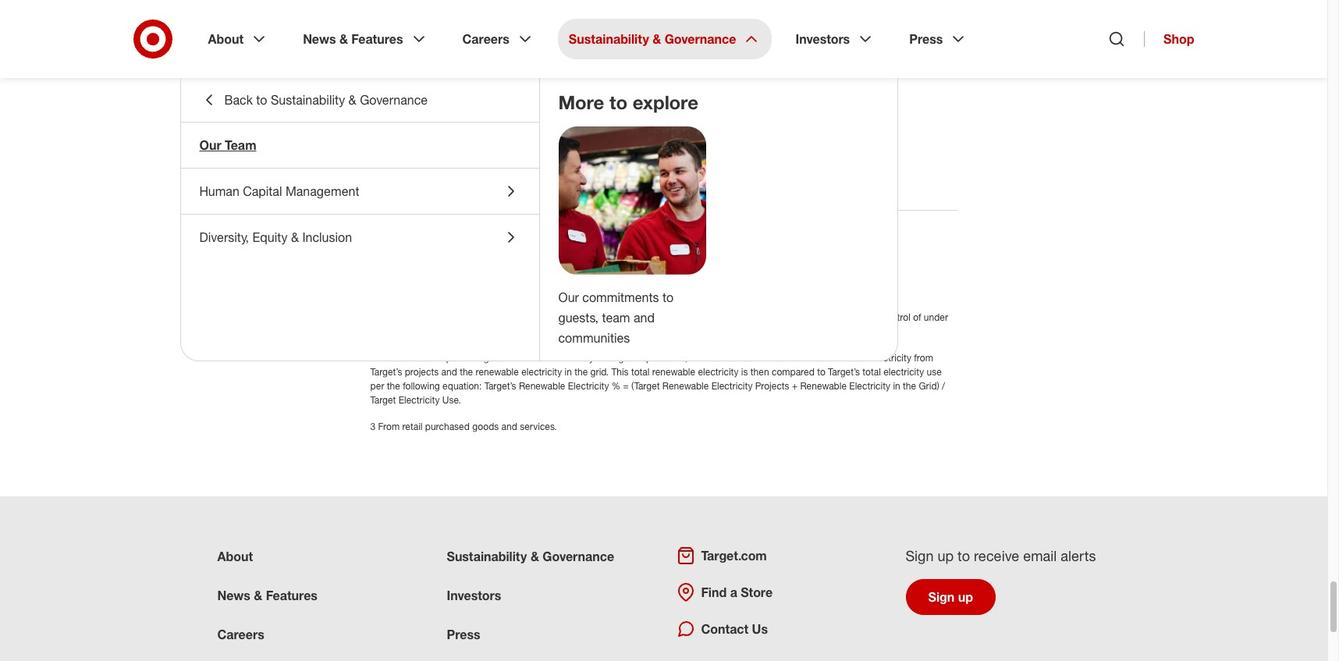 Task type: locate. For each thing, give the bounding box(es) containing it.
world
[[370, 140, 405, 156], [370, 173, 405, 189]]

2 horizontal spatial renewable
[[801, 380, 847, 392]]

0 vertical spatial governance
[[665, 31, 736, 47]]

metrics
[[378, 311, 409, 323]]

equation:
[[443, 380, 482, 392]]

compared
[[772, 366, 815, 378]]

reporting
[[496, 325, 538, 337]]

s down operational in the top right of the page
[[856, 366, 860, 378]]

1 total from the left
[[631, 366, 650, 378]]

careers for the rightmost careers link
[[463, 31, 510, 47]]

&
[[340, 31, 348, 47], [653, 31, 661, 47], [349, 92, 357, 108], [291, 230, 299, 245], [531, 549, 539, 564], [254, 588, 263, 603]]

renewable inside s operations, we evaluate both the amount of renewable electricity from target
[[825, 352, 868, 364]]

1 horizontal spatial climate
[[597, 108, 643, 123]]

is up exception
[[641, 311, 648, 323]]

unfccc fashion industry charter on climate action
[[370, 108, 685, 123]]

wildlife
[[408, 173, 451, 189]]

0 vertical spatial world
[[370, 140, 405, 156]]

1 vertical spatial investors
[[447, 588, 501, 603]]

1 horizontal spatial features
[[352, 31, 403, 47]]

1 the from the top
[[370, 75, 393, 90]]

1 horizontal spatial up
[[958, 589, 973, 605]]

1
[[370, 311, 376, 323], [607, 311, 612, 323]]

electricity down from
[[884, 366, 924, 378]]

0 horizontal spatial climate
[[389, 325, 421, 337]]

and up exception
[[634, 310, 655, 325]]

1 vertical spatial sign
[[929, 589, 955, 605]]

0 vertical spatial 2
[[633, 311, 639, 323]]

target
[[607, 352, 632, 364], [370, 366, 396, 378], [828, 366, 854, 378], [485, 380, 510, 392], [370, 394, 396, 406]]

have
[[810, 311, 830, 323]]

1 horizontal spatial our
[[559, 289, 579, 305]]

we left evaluate
[[690, 352, 702, 364]]

our for our commitments to guests, team and communities
[[559, 289, 579, 305]]

1 vertical spatial about link
[[217, 549, 253, 564]]

s operations, we evaluate both the amount of renewable electricity from target
[[370, 352, 934, 378]]

1 for from the left
[[412, 311, 423, 323]]

0 horizontal spatial total
[[631, 366, 650, 378]]

0 horizontal spatial we
[[690, 352, 702, 364]]

1 vertical spatial news & features link
[[217, 588, 318, 603]]

and
[[634, 310, 655, 325], [560, 311, 576, 323], [615, 311, 631, 323], [441, 366, 457, 378], [502, 421, 517, 432]]

target inside "s total electricity use per the following equation: target"
[[485, 380, 510, 392]]

1 vertical spatial press
[[447, 627, 481, 642]]

the inside the s renewable electricity % = (target renewable electricity projects + renewable electricity in the grid) / target electricity use.
[[903, 380, 917, 392]]

the up 'then'
[[764, 352, 778, 364]]

1 vertical spatial up
[[958, 589, 973, 605]]

and up with the exception of at the left
[[615, 311, 631, 323]]

electricity down following
[[399, 394, 440, 406]]

resources
[[408, 140, 472, 156]]

0 vertical spatial sign
[[906, 547, 934, 564]]

is inside 1 metrics for renewable energy consumption and scope 1 and 2 is for domestic (u.s.) operations that we have operational control of under the climate registry general reporting protocol,
[[641, 311, 648, 323]]

is
[[641, 311, 648, 323], [741, 366, 748, 378]]

projects
[[405, 366, 439, 378]]

s inside "s total electricity use per the following equation: target"
[[856, 366, 860, 378]]

0 vertical spatial we
[[795, 311, 807, 323]]

news & features inside 'site navigation' element
[[303, 31, 403, 47]]

features inside 'site navigation' element
[[352, 31, 403, 47]]

the nature conservancy
[[370, 75, 524, 90]]

about link for the rightmost careers link
[[197, 19, 280, 59]]

2 horizontal spatial sustainability
[[569, 31, 649, 47]]

0 horizontal spatial our
[[199, 137, 221, 153]]

climate inside meet our partners region
[[597, 108, 643, 123]]

world for world resources institute (wri)
[[370, 140, 405, 156]]

sustainable
[[370, 42, 440, 58]]

our up guests,
[[559, 289, 579, 305]]

0 vertical spatial climate
[[597, 108, 643, 123]]

sign up sign up link
[[906, 547, 934, 564]]

charter
[[530, 108, 576, 123]]

0 vertical spatial the
[[370, 75, 393, 90]]

per
[[370, 380, 384, 392]]

news & features link
[[292, 19, 439, 59], [217, 588, 318, 603]]

press inside 'site navigation' element
[[910, 31, 943, 47]]

1 horizontal spatial news
[[303, 31, 336, 47]]

(wwf)
[[488, 173, 527, 189]]

sign for sign up
[[929, 589, 955, 605]]

s inside the s renewable electricity % = (target renewable electricity projects + renewable electricity in the grid) / target electricity use.
[[512, 380, 516, 392]]

0 vertical spatial our
[[199, 137, 221, 153]]

investors for the left careers link
[[447, 588, 501, 603]]

total
[[631, 366, 650, 378], [863, 366, 881, 378]]

use.
[[442, 394, 461, 406]]

our left team
[[199, 137, 221, 153]]

is left 'then'
[[741, 366, 748, 378]]

1 vertical spatial careers
[[217, 627, 264, 642]]

1 horizontal spatial sustainability
[[447, 549, 527, 564]]

0 horizontal spatial investors link
[[447, 588, 501, 603]]

0 vertical spatial news & features link
[[292, 19, 439, 59]]

the down team
[[600, 325, 613, 337]]

about inside 'site navigation' element
[[208, 31, 244, 47]]

guests,
[[559, 310, 599, 325]]

renewable down operational in the top right of the page
[[825, 352, 868, 364]]

renewable down 2 to calculate the percentage of renewable electricity in target '
[[476, 366, 519, 378]]

world wildlife fund (wwf) link
[[370, 173, 545, 189]]

target down to at bottom left
[[370, 366, 396, 378]]

s renewable electricity % = (target renewable electricity projects + renewable electricity in the grid) / target electricity use.
[[370, 380, 945, 406]]

sign for sign up to receive email alerts
[[906, 547, 934, 564]]

electricity
[[568, 380, 609, 392], [712, 380, 753, 392], [850, 380, 891, 392], [399, 394, 440, 406]]

s inside s operations, we evaluate both the amount of renewable electricity from target
[[634, 352, 638, 364]]

features for the rightmost careers link
[[352, 31, 403, 47]]

electricity down communities
[[553, 352, 594, 364]]

of inside s operations, we evaluate both the amount of renewable electricity from target
[[815, 352, 823, 364]]

sustainability
[[569, 31, 649, 47], [271, 92, 345, 108], [447, 549, 527, 564]]

that
[[776, 311, 793, 323]]

news & features link for the rightmost careers link
[[292, 19, 439, 59]]

our commitments to guests, team and communities
[[559, 289, 674, 346]]

0 horizontal spatial is
[[641, 311, 648, 323]]

1 horizontal spatial in
[[597, 352, 604, 364]]

capital
[[243, 183, 282, 199]]

electricity inside "s total electricity use per the following equation: target"
[[884, 366, 924, 378]]

world resources institute (wri)
[[370, 140, 560, 156]]

the up projects
[[430, 352, 444, 364]]

target down per
[[370, 394, 396, 406]]

2 vertical spatial in
[[893, 380, 901, 392]]

to right 'back'
[[256, 92, 267, 108]]

of right amount
[[815, 352, 823, 364]]

2 total from the left
[[863, 366, 881, 378]]

for up exception
[[651, 311, 662, 323]]

to right on
[[610, 91, 628, 114]]

1 horizontal spatial is
[[741, 366, 748, 378]]

the left "nature"
[[370, 75, 393, 90]]

1 left metrics at the left top of page
[[370, 311, 376, 323]]

climate right on
[[597, 108, 643, 123]]

2 horizontal spatial governance
[[665, 31, 736, 47]]

%
[[612, 380, 621, 392]]

careers inside 'site navigation' element
[[463, 31, 510, 47]]

investors inside 'site navigation' element
[[796, 31, 850, 47]]

renewable down operations,
[[663, 380, 709, 392]]

0 vertical spatial sustainability & governance
[[569, 31, 736, 47]]

1 vertical spatial climate
[[389, 325, 421, 337]]

with
[[580, 325, 597, 337]]

1 vertical spatial governance
[[360, 92, 428, 108]]

diversity,
[[199, 230, 249, 245]]

then
[[751, 366, 769, 378]]

sign
[[906, 547, 934, 564], [929, 589, 955, 605]]

investors link for the rightmost careers link's press link
[[785, 19, 886, 59]]

1 horizontal spatial renewable
[[663, 380, 709, 392]]

of inside 1 metrics for renewable energy consumption and scope 1 and 2 is for domestic (u.s.) operations that we have operational control of under the climate registry general reporting protocol,
[[913, 311, 922, 323]]

climate
[[597, 108, 643, 123], [389, 325, 421, 337]]

of left under
[[913, 311, 922, 323]]

s up ' s projects and the renewable electricity in the grid. this total renewable electricity is then compared to target '
[[634, 352, 638, 364]]

1 vertical spatial features
[[266, 588, 318, 603]]

in left grid.
[[565, 366, 572, 378]]

renewable up services
[[519, 380, 566, 392]]

scope
[[579, 311, 605, 323]]

0 vertical spatial careers
[[463, 31, 510, 47]]

=
[[623, 380, 629, 392]]

in up grid.
[[597, 352, 604, 364]]

0 horizontal spatial news
[[217, 588, 250, 603]]

retail
[[402, 421, 423, 432]]

1 1 from the left
[[370, 311, 376, 323]]

governance
[[665, 31, 736, 47], [360, 92, 428, 108], [543, 549, 614, 564]]

to left receive
[[958, 547, 970, 564]]

1 horizontal spatial 2
[[633, 311, 639, 323]]

2 world from the top
[[370, 173, 405, 189]]

and up equation:
[[441, 366, 457, 378]]

exception
[[616, 325, 657, 337]]

we right that
[[795, 311, 807, 323]]

1 horizontal spatial investors
[[796, 31, 850, 47]]

0 vertical spatial features
[[352, 31, 403, 47]]

sign inside sign up link
[[929, 589, 955, 605]]

news inside 'site navigation' element
[[303, 31, 336, 47]]

0 vertical spatial investors link
[[785, 19, 886, 59]]

nature
[[396, 75, 436, 90]]

investors link
[[785, 19, 886, 59], [447, 588, 501, 603]]

investors
[[796, 31, 850, 47], [447, 588, 501, 603]]

'
[[632, 352, 634, 364], [396, 366, 398, 378], [854, 366, 856, 378], [510, 380, 512, 392]]

sustainable apparel coalition (sac) link
[[370, 42, 602, 58]]

calculate
[[390, 352, 428, 364]]

investors for the rightmost careers link
[[796, 31, 850, 47]]

& inside "button"
[[349, 92, 357, 108]]

1 vertical spatial sustainability
[[271, 92, 345, 108]]

up down sign up to receive email alerts
[[958, 589, 973, 605]]

0 vertical spatial about
[[208, 31, 244, 47]]

target down 2 to calculate the percentage of renewable electricity in target '
[[485, 380, 510, 392]]

from
[[378, 421, 400, 432]]

sign up
[[929, 589, 973, 605]]

1 vertical spatial in
[[565, 366, 572, 378]]

0 horizontal spatial careers link
[[217, 627, 264, 642]]

meet our partners region
[[370, 0, 957, 191]]

1 horizontal spatial investors link
[[785, 19, 886, 59]]

1 horizontal spatial 1
[[607, 311, 612, 323]]

3 renewable from the left
[[801, 380, 847, 392]]

total down operational in the top right of the page
[[863, 366, 881, 378]]

press for the left careers link
[[447, 627, 481, 642]]

communities
[[559, 330, 630, 346]]

renewable right +
[[801, 380, 847, 392]]

(wri)
[[528, 140, 560, 156]]

0 horizontal spatial press link
[[447, 627, 481, 642]]

1 vertical spatial investors link
[[447, 588, 501, 603]]

1 vertical spatial world
[[370, 173, 405, 189]]

2 for from the left
[[651, 311, 662, 323]]

purchased
[[425, 421, 470, 432]]

the left "grid)"
[[903, 380, 917, 392]]

coalition
[[493, 42, 546, 58]]

press
[[910, 31, 943, 47], [447, 627, 481, 642]]

the right per
[[387, 380, 400, 392]]

0 horizontal spatial features
[[266, 588, 318, 603]]

press for the rightmost careers link
[[910, 31, 943, 47]]

to
[[378, 352, 388, 364]]

press link for the rightmost careers link
[[899, 19, 979, 59]]

two target team members smiling in the grocery department image
[[559, 126, 706, 275]]

0 vertical spatial is
[[641, 311, 648, 323]]

operational
[[832, 311, 879, 323]]

0 horizontal spatial renewable
[[519, 380, 566, 392]]

for right metrics at the left top of page
[[412, 311, 423, 323]]

control
[[882, 311, 911, 323]]

0 vertical spatial news & features
[[303, 31, 403, 47]]

total up (target
[[631, 366, 650, 378]]

1 horizontal spatial total
[[863, 366, 881, 378]]

2 vertical spatial governance
[[543, 549, 614, 564]]

0 vertical spatial about link
[[197, 19, 280, 59]]

our inside our team link
[[199, 137, 221, 153]]

the down metrics at the left top of page
[[370, 325, 386, 337]]

world wildlife fund (wwf)
[[370, 173, 527, 189]]

1 vertical spatial our
[[559, 289, 579, 305]]

0 vertical spatial news
[[303, 31, 336, 47]]

of
[[913, 311, 922, 323], [660, 325, 668, 337], [497, 352, 505, 364], [815, 352, 823, 364]]

s down 2 to calculate the percentage of renewable electricity in target '
[[512, 380, 516, 392]]

0 horizontal spatial sustainability
[[271, 92, 345, 108]]

1 vertical spatial news & features
[[217, 588, 318, 603]]

in left "grid)"
[[893, 380, 901, 392]]

protocol,
[[540, 325, 578, 337]]

sign down sign up to receive email alerts
[[929, 589, 955, 605]]

renewable up registry
[[426, 311, 469, 323]]

evaluate
[[705, 352, 740, 364]]

1 horizontal spatial careers link
[[452, 19, 546, 59]]

to inside our commitments to guests, team and communities
[[663, 289, 674, 305]]

0 horizontal spatial governance
[[360, 92, 428, 108]]

1 horizontal spatial careers
[[463, 31, 510, 47]]

1 vertical spatial 2
[[370, 352, 376, 364]]

our team link
[[181, 123, 539, 168]]

' down calculate
[[396, 366, 398, 378]]

1 horizontal spatial press link
[[899, 19, 979, 59]]

amount
[[780, 352, 812, 364]]

2 horizontal spatial in
[[893, 380, 901, 392]]

2 up exception
[[633, 311, 639, 323]]

1 world from the top
[[370, 140, 405, 156]]

0 horizontal spatial press
[[447, 627, 481, 642]]

world down unfccc
[[370, 140, 405, 156]]

about link for the left careers link
[[217, 549, 253, 564]]

careers
[[463, 31, 510, 47], [217, 627, 264, 642]]

up
[[938, 547, 954, 564], [958, 589, 973, 605]]

1 horizontal spatial for
[[651, 311, 662, 323]]

0 vertical spatial press
[[910, 31, 943, 47]]

0 horizontal spatial for
[[412, 311, 423, 323]]

0 vertical spatial up
[[938, 547, 954, 564]]

0 vertical spatial press link
[[899, 19, 979, 59]]

1 vertical spatial about
[[217, 549, 253, 564]]

0 horizontal spatial investors
[[447, 588, 501, 603]]

to up domestic
[[663, 289, 674, 305]]

email
[[1024, 547, 1057, 564]]

0 vertical spatial investors
[[796, 31, 850, 47]]

1 vertical spatial press link
[[447, 627, 481, 642]]

features
[[352, 31, 403, 47], [266, 588, 318, 603]]

2 the from the top
[[370, 325, 386, 337]]

0 horizontal spatial careers
[[217, 627, 264, 642]]

up for sign up
[[958, 589, 973, 605]]

sustainability & governance link
[[558, 19, 772, 59], [447, 549, 614, 564]]

and right goods
[[502, 421, 517, 432]]

up up sign up link
[[938, 547, 954, 564]]

climate inside 1 metrics for renewable energy consumption and scope 1 and 2 is for domestic (u.s.) operations that we have operational control of under the climate registry general reporting protocol,
[[389, 325, 421, 337]]

our inside our commitments to guests, team and communities
[[559, 289, 579, 305]]

1 horizontal spatial press
[[910, 31, 943, 47]]

3 from retail purchased goods and services .
[[370, 421, 557, 432]]

we inside 1 metrics for renewable energy consumption and scope 1 and 2 is for domestic (u.s.) operations that we have operational control of under the climate registry general reporting protocol,
[[795, 311, 807, 323]]

1 vertical spatial careers link
[[217, 627, 264, 642]]

0 vertical spatial careers link
[[452, 19, 546, 59]]

s
[[634, 352, 638, 364], [398, 366, 402, 378], [856, 366, 860, 378], [512, 380, 516, 392]]

world left wildlife
[[370, 173, 405, 189]]

0 horizontal spatial up
[[938, 547, 954, 564]]

about link
[[197, 19, 280, 59], [217, 549, 253, 564]]

s down calculate
[[398, 366, 402, 378]]

electricity down evaluate
[[698, 366, 739, 378]]

goods
[[472, 421, 499, 432]]

2 left to at bottom left
[[370, 352, 376, 364]]

back
[[224, 92, 253, 108]]

climate down metrics at the left top of page
[[389, 325, 421, 337]]

electricity left from
[[871, 352, 912, 364]]

1 vertical spatial we
[[690, 352, 702, 364]]

1 vertical spatial the
[[370, 325, 386, 337]]

governance inside "button"
[[360, 92, 428, 108]]

1 right scope at the top of the page
[[607, 311, 612, 323]]

s total electricity use per the following equation: target
[[370, 366, 942, 392]]

news & features for the rightmost careers link
[[303, 31, 403, 47]]

target right compared
[[828, 366, 854, 378]]

1 vertical spatial news
[[217, 588, 250, 603]]

0 horizontal spatial 1
[[370, 311, 376, 323]]

up for sign up to receive email alerts
[[938, 547, 954, 564]]

the
[[370, 75, 393, 90], [370, 325, 386, 337]]



Task type: vqa. For each thing, say whether or not it's contained in the screenshot.
the UNFCCC
yes



Task type: describe. For each thing, give the bounding box(es) containing it.
services
[[520, 421, 555, 432]]

0 horizontal spatial 2
[[370, 352, 376, 364]]

+
[[792, 380, 798, 392]]

to inside "button"
[[256, 92, 267, 108]]

' down 2 to calculate the percentage of renewable electricity in target '
[[510, 380, 512, 392]]

we inside s operations, we evaluate both the amount of renewable electricity from target
[[690, 352, 702, 364]]

renewable down operations,
[[652, 366, 696, 378]]

sustainable apparel coalition (sac)
[[370, 42, 583, 58]]

2 inside 1 metrics for renewable energy consumption and scope 1 and 2 is for domestic (u.s.) operations that we have operational control of under the climate registry general reporting protocol,
[[633, 311, 639, 323]]

the inside 1 metrics for renewable energy consumption and scope 1 and 2 is for domestic (u.s.) operations that we have operational control of under the climate registry general reporting protocol,
[[370, 325, 386, 337]]

back to sustainability & governance button
[[181, 78, 539, 122]]

us
[[752, 621, 768, 637]]

news & features link for the left careers link
[[217, 588, 318, 603]]

careers for the left careers link
[[217, 627, 264, 642]]

apparel
[[444, 42, 490, 58]]

1 vertical spatial sustainability & governance link
[[447, 549, 614, 564]]

more
[[559, 91, 605, 114]]

in inside the s renewable electricity % = (target renewable electricity projects + renewable electricity in the grid) / target electricity use.
[[893, 380, 901, 392]]

action
[[647, 108, 685, 123]]

more to explore
[[559, 91, 699, 114]]

sustainability inside back to sustainability & governance "button"
[[271, 92, 345, 108]]

2 renewable from the left
[[663, 380, 709, 392]]

consumption
[[503, 311, 558, 323]]

news & features for the left careers link
[[217, 588, 318, 603]]

1 vertical spatial sustainability & governance
[[447, 549, 614, 564]]

electricity inside s operations, we evaluate both the amount of renewable electricity from target
[[871, 352, 912, 364]]

alerts
[[1061, 547, 1096, 564]]

both
[[743, 352, 762, 364]]

human capital management link
[[181, 169, 539, 214]]

our for our team
[[199, 137, 221, 153]]

' up ' s projects and the renewable electricity in the grid. this total renewable electricity is then compared to target '
[[632, 352, 634, 364]]

electricity down 2 to calculate the percentage of renewable electricity in target '
[[522, 366, 562, 378]]

general
[[461, 325, 493, 337]]

grid.
[[591, 366, 609, 378]]

target up this
[[607, 352, 632, 364]]

contact
[[701, 621, 749, 637]]

projects
[[755, 380, 790, 392]]

human capital management
[[199, 183, 359, 199]]

registry
[[423, 325, 458, 337]]

total inside "s total electricity use per the following equation: target"
[[863, 366, 881, 378]]

the left grid.
[[575, 366, 588, 378]]

the inside "s total electricity use per the following equation: target"
[[387, 380, 400, 392]]

(u.s.)
[[706, 311, 727, 323]]

contact us
[[701, 621, 768, 637]]

diversity, equity & inclusion
[[199, 230, 352, 245]]

1 vertical spatial is
[[741, 366, 748, 378]]

the inside meet our partners region
[[370, 75, 393, 90]]

2 vertical spatial sustainability
[[447, 549, 527, 564]]

s for following
[[856, 366, 860, 378]]

and up "protocol,"
[[560, 311, 576, 323]]

electricity left "grid)"
[[850, 380, 891, 392]]

with the exception of
[[580, 325, 668, 337]]

0 vertical spatial sustainability & governance link
[[558, 19, 772, 59]]

human
[[199, 183, 240, 199]]

world resources institute (wri) link
[[370, 140, 579, 156]]

(sac)
[[550, 42, 583, 58]]

find
[[701, 585, 727, 600]]

equity
[[253, 230, 288, 245]]

.
[[555, 421, 557, 432]]

a
[[730, 585, 738, 600]]

the nature conservancy link
[[370, 75, 543, 90]]

target inside s operations, we evaluate both the amount of renewable electricity from target
[[370, 366, 396, 378]]

percentage
[[446, 352, 494, 364]]

s for amount
[[634, 352, 638, 364]]

diversity, equity & inclusion link
[[181, 215, 539, 260]]

back to sustainability & governance
[[224, 92, 428, 108]]

news for about link associated with the rightmost careers link
[[303, 31, 336, 47]]

and inside our commitments to guests, team and communities
[[634, 310, 655, 325]]

to right compared
[[817, 366, 826, 378]]

2 1 from the left
[[607, 311, 612, 323]]

' down operational in the top right of the page
[[854, 366, 856, 378]]

fund
[[455, 173, 484, 189]]

management
[[286, 183, 359, 199]]

shop link
[[1144, 31, 1195, 47]]

inclusion
[[302, 230, 352, 245]]

sustainability & governance inside 'site navigation' element
[[569, 31, 736, 47]]

our commitments to guests, team and communities link
[[559, 289, 674, 346]]

sign up to receive email alerts
[[906, 547, 1096, 564]]

receive
[[974, 547, 1020, 564]]

institute
[[475, 140, 524, 156]]

unfccc fashion industry charter on climate action link
[[370, 108, 704, 123]]

target inside the s renewable electricity % = (target renewable electricity projects + renewable electricity in the grid) / target electricity use.
[[370, 394, 396, 406]]

under
[[924, 311, 949, 323]]

press link for the left careers link
[[447, 627, 481, 642]]

grid)
[[919, 380, 940, 392]]

the inside s operations, we evaluate both the amount of renewable electricity from target
[[764, 352, 778, 364]]

operations,
[[641, 352, 688, 364]]

1 renewable from the left
[[519, 380, 566, 392]]

features for the left careers link
[[266, 588, 318, 603]]

s for renewable
[[512, 380, 516, 392]]

1 horizontal spatial governance
[[543, 549, 614, 564]]

find a store
[[701, 585, 773, 600]]

find a store link
[[676, 583, 773, 602]]

/
[[942, 380, 945, 392]]

team
[[225, 137, 256, 153]]

of right percentage
[[497, 352, 505, 364]]

our team
[[199, 137, 256, 153]]

industry
[[477, 108, 526, 123]]

team
[[602, 310, 630, 325]]

investors link for press link associated with the left careers link
[[447, 588, 501, 603]]

contact us link
[[676, 620, 768, 639]]

site navigation element
[[0, 0, 1340, 661]]

following
[[403, 380, 440, 392]]

0 vertical spatial in
[[597, 352, 604, 364]]

world for world wildlife fund (wwf)
[[370, 173, 405, 189]]

the down percentage
[[460, 366, 473, 378]]

0 vertical spatial sustainability
[[569, 31, 649, 47]]

explore
[[633, 91, 699, 114]]

about for the rightmost careers link
[[208, 31, 244, 47]]

renewable down reporting at left
[[508, 352, 551, 364]]

target.com link
[[676, 546, 767, 565]]

electricity down evaluate
[[712, 380, 753, 392]]

fashion
[[428, 108, 474, 123]]

sign up link
[[906, 579, 996, 615]]

use
[[927, 366, 942, 378]]

0 horizontal spatial in
[[565, 366, 572, 378]]

store
[[741, 585, 773, 600]]

electricity down grid.
[[568, 380, 609, 392]]

on
[[579, 108, 594, 123]]

renewable inside 1 metrics for renewable energy consumption and scope 1 and 2 is for domestic (u.s.) operations that we have operational control of under the climate registry general reporting protocol,
[[426, 311, 469, 323]]

news for about link for the left careers link
[[217, 588, 250, 603]]

this
[[612, 366, 629, 378]]

commitments
[[583, 289, 659, 305]]

of down domestic
[[660, 325, 668, 337]]

target.com
[[701, 548, 767, 564]]

domestic
[[664, 311, 703, 323]]

about for the left careers link
[[217, 549, 253, 564]]

(target
[[632, 380, 660, 392]]



